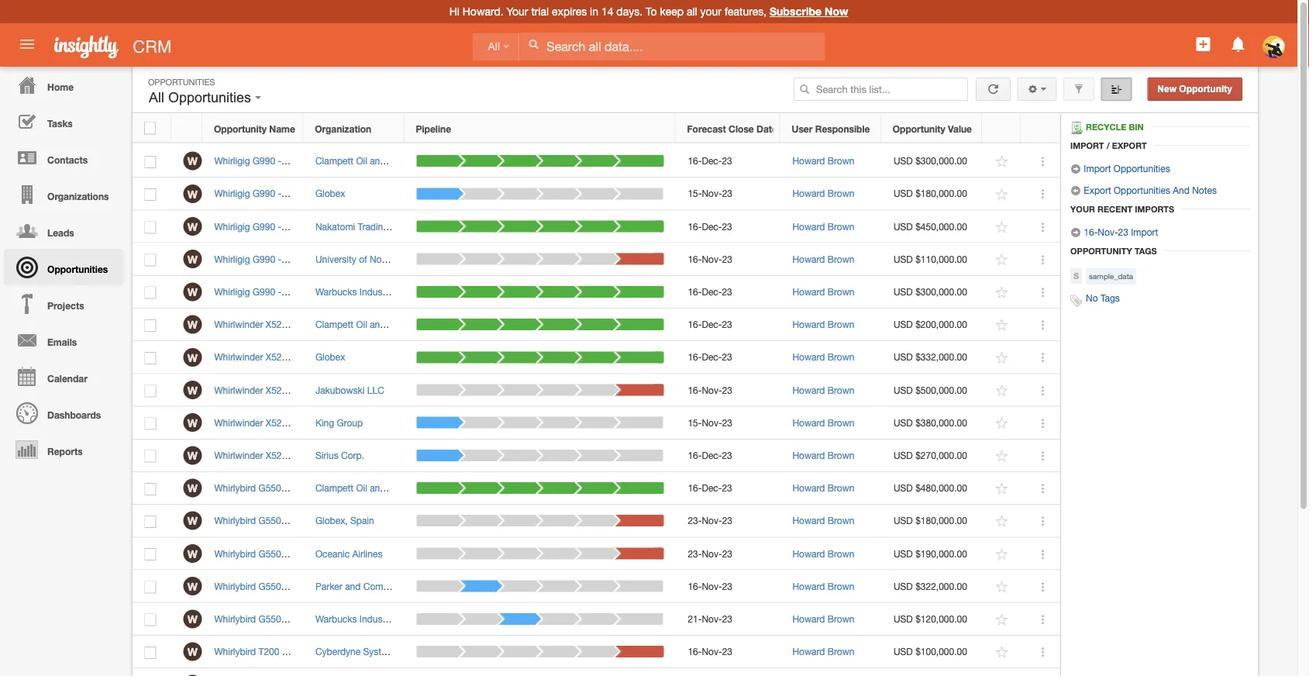 Task type: vqa. For each thing, say whether or not it's contained in the screenshot.


Task type: locate. For each thing, give the bounding box(es) containing it.
0 vertical spatial export
[[1112, 140, 1147, 150]]

roger down the paula
[[378, 286, 403, 297]]

globex link for whirligig g990 - globex - albert lee
[[315, 188, 345, 199]]

14 howard from the top
[[793, 581, 825, 592]]

1 w from the top
[[187, 155, 198, 168]]

howard brown link for whirlybird t200 - cyberdyne systems corp. - nicole gomez
[[793, 646, 855, 657]]

oceanic down whirlybird g550 - globex, spain - katherine reyes
[[290, 548, 324, 559]]

howard brown for whirlybird g550 - oceanic airlines - mark sakda
[[793, 548, 855, 559]]

11 w link from the top
[[183, 479, 202, 497]]

6 brown from the top
[[828, 319, 855, 330]]

12 howard from the top
[[793, 515, 825, 526]]

globex, up whirlybird g550 - oceanic airlines - mark sakda
[[290, 515, 322, 526]]

1 spain from the left
[[325, 515, 349, 526]]

usd $‎480,000.00 cell
[[882, 472, 983, 505]]

show sidebar image
[[1111, 84, 1122, 95]]

usd $‎500,000.00 cell
[[882, 374, 983, 407]]

0 horizontal spatial your
[[507, 5, 528, 18]]

sirius corp.
[[315, 450, 364, 461]]

forecast close date
[[687, 123, 778, 134]]

parker right lisa
[[406, 581, 433, 592]]

3 brown from the top
[[828, 221, 855, 232]]

import
[[1071, 140, 1104, 150], [1084, 163, 1111, 174], [1131, 226, 1159, 237]]

2 15-nov-23 cell from the top
[[676, 407, 781, 439]]

1 vertical spatial usd $‎300,000.00 cell
[[882, 276, 983, 309]]

21-nov-23 cell
[[676, 603, 781, 636]]

0 vertical spatial globex link
[[315, 188, 345, 199]]

0 vertical spatial usd $‎180,000.00 cell
[[882, 178, 983, 210]]

1 horizontal spatial uk
[[410, 319, 423, 330]]

x520 up 'whirlwinder x520 - sirius corp. - tina martin'
[[266, 417, 287, 428]]

w row
[[133, 145, 1061, 178], [133, 178, 1061, 210], [133, 210, 1061, 243], [133, 243, 1061, 276], [133, 276, 1061, 309], [133, 309, 1061, 341], [133, 341, 1061, 374], [133, 374, 1061, 407], [133, 407, 1061, 439], [133, 439, 1061, 472], [133, 472, 1061, 505], [133, 505, 1061, 538], [133, 538, 1061, 570], [133, 570, 1061, 603], [133, 603, 1061, 636], [133, 636, 1061, 668]]

None checkbox
[[145, 188, 156, 201], [145, 254, 156, 266], [145, 319, 156, 332], [145, 385, 156, 397], [145, 483, 156, 495], [145, 516, 156, 528], [145, 581, 156, 593], [145, 614, 156, 626], [145, 646, 156, 659], [145, 188, 156, 201], [145, 254, 156, 266], [145, 319, 156, 332], [145, 385, 156, 397], [145, 483, 156, 495], [145, 516, 156, 528], [145, 581, 156, 593], [145, 614, 156, 626], [145, 646, 156, 659]]

2 howard from the top
[[793, 188, 825, 199]]

usd up usd $‎190,000.00
[[894, 515, 913, 526]]

brown for whirligig g990 - nakatomi trading corp. - samantha wright
[[828, 221, 855, 232]]

5 usd from the top
[[894, 286, 913, 297]]

w link for whirlybird g550 - warbucks industries - roger mills
[[183, 610, 202, 628]]

2 usd $‎300,000.00 cell from the top
[[882, 276, 983, 309]]

group left chris
[[317, 417, 343, 428]]

1 whirlybird from the top
[[214, 483, 256, 493]]

brown for whirlybird g550 - warbucks industries - roger mills
[[828, 613, 855, 624]]

opportunities inside button
[[168, 90, 251, 105]]

llc left jason
[[348, 384, 365, 395]]

1 nakatomi from the left
[[284, 221, 324, 232]]

0 vertical spatial 23-nov-23
[[688, 515, 733, 526]]

$‎180,000.00 for 23-nov-23
[[916, 515, 967, 526]]

dec-
[[702, 155, 722, 166], [702, 221, 722, 232], [702, 286, 722, 297], [702, 319, 722, 330], [702, 352, 722, 363], [702, 450, 722, 461], [702, 483, 722, 493]]

16-nov-23 cell
[[676, 243, 781, 276], [676, 374, 781, 407], [676, 570, 781, 603], [676, 636, 781, 668]]

usd
[[894, 155, 913, 166], [894, 188, 913, 199], [894, 221, 913, 232], [894, 254, 913, 264], [894, 286, 913, 297], [894, 319, 913, 330], [894, 352, 913, 363], [894, 384, 913, 395], [894, 417, 913, 428], [894, 450, 913, 461], [894, 483, 913, 493], [894, 515, 913, 526], [894, 548, 913, 559], [894, 581, 913, 592], [894, 613, 913, 624], [894, 646, 913, 657]]

16-dec-23 cell for whirligig g990 - clampett oil and gas, singapore - aaron lang
[[676, 145, 781, 178]]

whirlybird for whirlybird t200 - cyberdyne systems corp. - nicole gomez
[[214, 646, 256, 657]]

usd $‎180,000.00 down usd $‎480,000.00 cell
[[894, 515, 967, 526]]

4 dec- from the top
[[702, 319, 722, 330]]

whirlybird g550 - parker and company - lisa parker link
[[214, 581, 441, 592]]

systems left nicole
[[363, 646, 399, 657]]

3 16-nov-23 cell from the top
[[676, 570, 781, 603]]

usd $‎270,000.00 cell
[[882, 439, 983, 472]]

usd $‎180,000.00 for 23-nov-23
[[894, 515, 967, 526]]

corp. left gomez
[[402, 646, 425, 657]]

1 horizontal spatial spain
[[350, 515, 374, 526]]

and
[[339, 155, 354, 166], [370, 155, 386, 166], [350, 319, 366, 330], [370, 319, 386, 330], [344, 483, 360, 493], [370, 483, 386, 493], [320, 581, 335, 592], [345, 581, 361, 592]]

1 horizontal spatial trading
[[358, 221, 389, 232]]

4 g550 from the top
[[259, 581, 281, 592]]

usd $‎200,000.00 cell
[[882, 309, 983, 341]]

follow image for sakda
[[995, 547, 1010, 562]]

1 horizontal spatial of
[[359, 254, 367, 264]]

usd for whirlybird g550 - clampett oil and gas corp. - katherine warren
[[894, 483, 913, 493]]

2 15-nov-23 from the top
[[688, 417, 733, 428]]

usd $‎300,000.00 down usd $‎110,000.00 cell
[[894, 286, 967, 297]]

follow image
[[995, 154, 1010, 169], [995, 187, 1010, 202], [995, 351, 1010, 365], [995, 383, 1010, 398], [995, 514, 1010, 529], [995, 547, 1010, 562], [995, 580, 1010, 594], [995, 612, 1010, 627]]

4 16-nov-23 cell from the top
[[676, 636, 781, 668]]

$‎180,000.00 down $‎480,000.00 on the bottom right of page
[[916, 515, 967, 526]]

no
[[1086, 293, 1098, 304]]

globex, up whirlybird g550 - oceanic airlines - mark sakda link
[[315, 515, 348, 526]]

23 for whirligig g990 - nakatomi trading corp. - samantha wright
[[722, 221, 732, 232]]

1 vertical spatial mills
[[411, 613, 430, 624]]

usd for whirlybird t200 - cyberdyne systems corp. - nicole gomez
[[894, 646, 913, 657]]

usd $‎110,000.00
[[894, 254, 967, 264]]

1 vertical spatial 15-nov-23
[[688, 417, 733, 428]]

1 horizontal spatial gas
[[388, 483, 405, 493]]

new
[[1158, 84, 1177, 94]]

1 vertical spatial 23-nov-23
[[688, 548, 733, 559]]

nov- for whirligig g990 - globex - albert lee
[[702, 188, 722, 199]]

s
[[1074, 271, 1079, 281]]

15-
[[688, 188, 702, 199], [688, 417, 702, 428]]

1 parker from the left
[[290, 581, 317, 592]]

8 w row from the top
[[133, 374, 1061, 407]]

1 16-dec-23 from the top
[[688, 155, 732, 166]]

navigation
[[0, 67, 124, 467]]

row group
[[133, 145, 1061, 676]]

14 w link from the top
[[183, 577, 202, 595]]

follow image for singapore
[[995, 154, 1010, 169]]

user responsible
[[792, 123, 870, 134]]

usd up usd $‎450,000.00
[[894, 188, 913, 199]]

warbucks down whirlybird g550 - parker and company - lisa parker
[[290, 613, 331, 624]]

2 23- from the top
[[688, 548, 702, 559]]

16- for whirlybird t200 - cyberdyne systems corp. - nicole gomez
[[688, 646, 702, 657]]

usd for whirligig g990 - nakatomi trading corp. - samantha wright
[[894, 221, 913, 232]]

lang
[[457, 155, 478, 166]]

follow image for usd $‎380,000.00
[[995, 416, 1010, 431]]

cyberdyne down whirlybird g550 - warbucks industries - roger mills link
[[315, 646, 361, 657]]

usd $‎180,000.00 cell up usd $‎190,000.00
[[882, 505, 983, 538]]

16 howard brown link from the top
[[793, 646, 855, 657]]

globex link
[[315, 188, 345, 199], [315, 352, 345, 363]]

1 gas from the left
[[363, 483, 379, 493]]

whirlwinder x520 - jakubowski llc - jason castillo
[[214, 384, 432, 395]]

brown for whirligig g990 - clampett oil and gas, singapore - aaron lang
[[828, 155, 855, 166]]

1 vertical spatial albert
[[334, 352, 359, 363]]

0 vertical spatial warbucks industries
[[315, 286, 400, 297]]

15- for usd $‎380,000.00
[[688, 417, 702, 428]]

0 horizontal spatial of
[[328, 254, 336, 264]]

7 w from the top
[[187, 351, 198, 364]]

2 whirlwinder from the top
[[214, 352, 263, 363]]

your left trial
[[507, 5, 528, 18]]

1 howard brown from the top
[[793, 155, 855, 166]]

0 horizontal spatial llc
[[348, 384, 365, 395]]

13 brown from the top
[[828, 548, 855, 559]]

usd left the $‎200,000.00
[[894, 319, 913, 330]]

usd $‎180,000.00
[[894, 188, 967, 199], [894, 515, 967, 526]]

2 $‎300,000.00 from the top
[[916, 286, 967, 297]]

23 inside 'cell'
[[722, 613, 733, 624]]

whirlwinder x520 - jakubowski llc - jason castillo link
[[214, 384, 440, 395]]

usd $‎300,000.00 cell up usd $‎200,000.00
[[882, 276, 983, 309]]

7 w link from the top
[[183, 348, 202, 367]]

northumbria down 'nakatomi trading corp.'
[[338, 254, 390, 264]]

11 howard brown from the top
[[793, 483, 855, 493]]

g550 down whirlybird g550 - globex, spain - katherine reyes
[[259, 548, 281, 559]]

2 row from the top
[[133, 668, 1061, 676]]

2 whirligig from the top
[[214, 188, 250, 199]]

your down circle arrow left icon
[[1071, 204, 1095, 214]]

usd left $‎332,000.00
[[894, 352, 913, 363]]

0 vertical spatial usd $‎300,000.00 cell
[[882, 145, 983, 178]]

whirlybird for whirlybird g550 - warbucks industries - roger mills
[[214, 613, 256, 624]]

howard brown link for whirligig g990 - nakatomi trading corp. - samantha wright
[[793, 221, 855, 232]]

Search this list... text field
[[794, 78, 968, 101]]

1 globex link from the top
[[315, 188, 345, 199]]

3 16-dec-23 cell from the top
[[676, 276, 781, 309]]

0 horizontal spatial trading
[[326, 221, 357, 232]]

import right circle arrow right image
[[1084, 163, 1111, 174]]

home link
[[4, 67, 124, 103]]

to
[[646, 5, 657, 18]]

15 w link from the top
[[183, 610, 202, 628]]

howard for whirlwinder x520 - sirius corp. - tina martin
[[793, 450, 825, 461]]

paula
[[399, 254, 422, 264]]

w for whirligig g990 - university of northumbria - paula oliver
[[187, 253, 198, 266]]

whirlwinder x520 - king group - chris chen
[[214, 417, 398, 428]]

15-nov-23 cell
[[676, 178, 781, 210], [676, 407, 781, 439]]

23 for whirligig g990 - university of northumbria - paula oliver
[[722, 254, 733, 264]]

2 w from the top
[[187, 187, 198, 200]]

import left /
[[1071, 140, 1104, 150]]

nov- for whirlwinder x520 - king group - chris chen
[[702, 417, 722, 428]]

usd left $‎322,000.00
[[894, 581, 913, 592]]

1 vertical spatial 15-
[[688, 417, 702, 428]]

3 g550 from the top
[[259, 548, 281, 559]]

23-nov-23 cell for usd $‎180,000.00
[[676, 505, 781, 538]]

features,
[[725, 5, 767, 18]]

opportunity value
[[893, 123, 972, 134]]

1 vertical spatial all
[[149, 90, 164, 105]]

opportunities link
[[4, 249, 124, 285]]

katherine
[[414, 483, 454, 493], [357, 515, 397, 526]]

usd $‎300,000.00 cell down opportunity value
[[882, 145, 983, 178]]

of down whirligig g990 - nakatomi trading corp. - samantha wright
[[328, 254, 336, 264]]

usd $‎300,000.00 down opportunity value
[[894, 155, 967, 166]]

1 g550 from the top
[[259, 483, 281, 493]]

whirlybird t200 - cyberdyne systems corp. - nicole gomez link
[[214, 646, 473, 657]]

brown for whirlybird t200 - cyberdyne systems corp. - nicole gomez
[[828, 646, 855, 657]]

navigation containing home
[[0, 67, 124, 467]]

g990 for university
[[253, 254, 275, 264]]

howard brown for whirligig g990 - globex - albert lee
[[793, 188, 855, 199]]

23 for whirlwinder x520 - globex - albert lee
[[722, 352, 732, 363]]

singapore
[[379, 155, 421, 166], [410, 155, 452, 166]]

uk left 'nicholas'
[[390, 319, 403, 330]]

usd left $‎120,000.00
[[894, 613, 913, 624]]

1 vertical spatial usd $‎180,000.00 cell
[[882, 505, 983, 538]]

1 vertical spatial lee
[[362, 352, 377, 363]]

whirlybird g550 - clampett oil and gas corp. - katherine warren
[[214, 483, 486, 493]]

1 vertical spatial 23-
[[688, 548, 702, 559]]

howard for whirligig g990 - warbucks industries - roger mills
[[793, 286, 825, 297]]

1 row from the top
[[133, 114, 1060, 143]]

usd $‎300,000.00 cell
[[882, 145, 983, 178], [882, 276, 983, 309]]

16-nov-23 for usd $‎322,000.00
[[688, 581, 733, 592]]

1 usd $‎180,000.00 cell from the top
[[882, 178, 983, 210]]

1 horizontal spatial llc
[[367, 384, 384, 395]]

0 horizontal spatial export
[[1084, 185, 1111, 195]]

all inside button
[[149, 90, 164, 105]]

clampett down organization
[[315, 155, 354, 166]]

llc up chen
[[367, 384, 384, 395]]

2 16-nov-23 cell from the top
[[676, 374, 781, 407]]

0 horizontal spatial spain
[[325, 515, 349, 526]]

opportunity left name
[[214, 123, 267, 134]]

0 vertical spatial 15-
[[688, 188, 702, 199]]

opportunity for opportunity value
[[893, 123, 946, 134]]

lee for whirlwinder x520 - globex - albert lee
[[362, 352, 377, 363]]

parker down whirlybird g550 - oceanic airlines - mark sakda
[[290, 581, 317, 592]]

follow image for usd $‎300,000.00
[[995, 285, 1010, 300]]

clampett oil and gas corp. link
[[315, 483, 431, 493]]

brown for whirligig g990 - warbucks industries - roger mills
[[828, 286, 855, 297]]

gas
[[363, 483, 379, 493], [388, 483, 405, 493]]

crm
[[133, 36, 172, 56]]

11 howard brown link from the top
[[793, 483, 855, 493]]

1 usd $‎300,000.00 cell from the top
[[882, 145, 983, 178]]

whirligig for whirligig g990 - globex - albert lee
[[214, 188, 250, 199]]

usd for whirligig g990 - warbucks industries - roger mills
[[894, 286, 913, 297]]

w link
[[183, 152, 202, 170], [183, 184, 202, 203], [183, 217, 202, 236], [183, 250, 202, 268], [183, 282, 202, 301], [183, 315, 202, 334], [183, 348, 202, 367], [183, 381, 202, 399], [183, 413, 202, 432], [183, 446, 202, 465], [183, 479, 202, 497], [183, 511, 202, 530], [183, 544, 202, 563], [183, 577, 202, 595], [183, 610, 202, 628], [183, 642, 202, 661]]

now
[[825, 5, 848, 18]]

howard brown for whirligig g990 - university of northumbria - paula oliver
[[793, 254, 855, 264]]

16-dec-23 cell for whirligig g990 - nakatomi trading corp. - samantha wright
[[676, 210, 781, 243]]

0 vertical spatial 23-
[[688, 515, 702, 526]]

airlines
[[327, 548, 357, 559], [352, 548, 382, 559]]

usd for whirlwinder x520 - sirius corp. - tina martin
[[894, 450, 913, 461]]

1 horizontal spatial katherine
[[414, 483, 454, 493]]

nov- inside 'cell'
[[702, 613, 722, 624]]

howard brown for whirligig g990 - warbucks industries - roger mills
[[793, 286, 855, 297]]

jakubowski
[[296, 384, 345, 395], [315, 384, 365, 395]]

parker
[[290, 581, 317, 592], [315, 581, 343, 592], [406, 581, 433, 592]]

white image
[[528, 39, 539, 50]]

whirlwinder x520 - clampett oil and gas, uk - nicholas flores
[[214, 319, 476, 330]]

1 vertical spatial usd $‎180,000.00
[[894, 515, 967, 526]]

projects
[[47, 300, 84, 311]]

systems down whirlybird g550 - warbucks industries - roger mills link
[[336, 646, 372, 657]]

hi howard. your trial expires in 14 days. to keep all your features, subscribe now
[[449, 5, 848, 18]]

your recent imports
[[1071, 204, 1175, 214]]

16-dec-23 cell
[[676, 145, 781, 178], [676, 210, 781, 243], [676, 276, 781, 309], [676, 309, 781, 341], [676, 341, 781, 374], [676, 439, 781, 472], [676, 472, 781, 505]]

company down 'mark'
[[363, 581, 404, 592]]

export opportunities and notes link
[[1071, 185, 1217, 196]]

16-dec-23 cell for whirlybird g550 - clampett oil and gas corp. - katherine warren
[[676, 472, 781, 505]]

1 vertical spatial import
[[1084, 163, 1111, 174]]

1 vertical spatial warbucks industries
[[315, 613, 400, 624]]

row containing opportunity name
[[133, 114, 1060, 143]]

usd for whirlwinder x520 - jakubowski llc - jason castillo
[[894, 384, 913, 395]]

2 howard brown from the top
[[793, 188, 855, 199]]

16- inside 16-nov-23 import link
[[1084, 226, 1098, 237]]

None checkbox
[[144, 122, 156, 134], [145, 156, 156, 168], [145, 221, 156, 234], [145, 287, 156, 299], [145, 352, 156, 364], [145, 417, 156, 430], [145, 450, 156, 463], [145, 548, 156, 561], [144, 122, 156, 134], [145, 156, 156, 168], [145, 221, 156, 234], [145, 287, 156, 299], [145, 352, 156, 364], [145, 417, 156, 430], [145, 450, 156, 463], [145, 548, 156, 561]]

0 vertical spatial $‎180,000.00
[[916, 188, 967, 199]]

nakatomi up 'whirligig g990 - university of northumbria - paula oliver' 'link'
[[315, 221, 355, 232]]

1 warbucks industries link from the top
[[315, 286, 400, 297]]

cyberdyne down whirlybird g550 - warbucks industries - roger mills
[[288, 646, 333, 657]]

0 vertical spatial lee
[[350, 188, 365, 199]]

corp. down martin
[[382, 483, 405, 493]]

reports
[[47, 446, 83, 457]]

1 horizontal spatial king
[[315, 417, 334, 428]]

oceanic
[[290, 548, 324, 559], [315, 548, 350, 559]]

23 for whirligig g990 - warbucks industries - roger mills
[[722, 286, 732, 297]]

1 usd $‎300,000.00 from the top
[[894, 155, 967, 166]]

bin
[[1129, 122, 1144, 132]]

16 w from the top
[[187, 645, 198, 658]]

23 for whirlwinder x520 - clampett oil and gas, uk - nicholas flores
[[722, 319, 732, 330]]

usd $‎380,000.00
[[894, 417, 967, 428]]

sirius
[[296, 450, 319, 461], [315, 450, 339, 461]]

university of northumbria
[[315, 254, 422, 264]]

1 horizontal spatial your
[[1071, 204, 1095, 214]]

0 horizontal spatial uk
[[390, 319, 403, 330]]

4 w link from the top
[[183, 250, 202, 268]]

x520 for sirius
[[266, 450, 287, 461]]

1 whirligig from the top
[[214, 155, 250, 166]]

$‎500,000.00
[[916, 384, 967, 395]]

6 16-dec-23 from the top
[[688, 450, 732, 461]]

whirlwinder x520 - globex - albert lee link
[[214, 352, 385, 363]]

usd left $‎380,000.00
[[894, 417, 913, 428]]

2 warbucks industries link from the top
[[315, 613, 400, 624]]

spain up oceanic airlines
[[325, 515, 349, 526]]

2 usd $‎180,000.00 cell from the top
[[882, 505, 983, 538]]

llc
[[348, 384, 365, 395], [367, 384, 384, 395]]

0 vertical spatial mills
[[405, 286, 424, 297]]

23 for whirlwinder x520 - jakubowski llc - jason castillo
[[722, 384, 733, 395]]

w for whirligig g990 - globex - albert lee
[[187, 187, 198, 200]]

whirlybird g550 - oceanic airlines - mark sakda
[[214, 548, 416, 559]]

trading up 'whirligig g990 - university of northumbria - paula oliver' 'link'
[[326, 221, 357, 232]]

4 whirlwinder from the top
[[214, 417, 263, 428]]

row group containing w
[[133, 145, 1061, 676]]

16-dec-23 for whirlwinder x520 - globex - albert lee
[[688, 352, 732, 363]]

warbucks industries for whirlybird g550 - warbucks industries - roger mills
[[315, 613, 400, 624]]

whirligig g990 - warbucks industries - roger mills link
[[214, 286, 432, 297]]

12 usd from the top
[[894, 515, 913, 526]]

t200
[[259, 646, 279, 657]]

sirius down king group 'link'
[[315, 450, 339, 461]]

10 howard from the top
[[793, 450, 825, 461]]

spain down 'whirlybird g550 - clampett oil and gas corp. - katherine warren' link
[[350, 515, 374, 526]]

howard brown link for whirlwinder x520 - sirius corp. - tina martin
[[793, 450, 855, 461]]

1 vertical spatial export
[[1084, 185, 1111, 195]]

howard brown for whirlybird g550 - clampett oil and gas corp. - katherine warren
[[793, 483, 855, 493]]

howard for whirlybird g550 - oceanic airlines - mark sakda
[[793, 548, 825, 559]]

circle arrow right image
[[1071, 164, 1081, 174]]

12 howard brown from the top
[[793, 515, 855, 526]]

1 vertical spatial $‎180,000.00
[[916, 515, 967, 526]]

king up 'whirlwinder x520 - sirius corp. - tina martin'
[[296, 417, 315, 428]]

corp.
[[360, 221, 383, 232], [391, 221, 414, 232], [321, 450, 345, 461], [341, 450, 364, 461], [382, 483, 405, 493], [407, 483, 431, 493], [374, 646, 398, 657], [402, 646, 425, 657]]

1 follow image from the top
[[995, 220, 1010, 235]]

0 vertical spatial import
[[1071, 140, 1104, 150]]

1 vertical spatial 15-nov-23 cell
[[676, 407, 781, 439]]

nakatomi down whirligig g990 - globex - albert lee link
[[284, 221, 324, 232]]

15-nov-23
[[688, 188, 733, 199], [688, 417, 733, 428]]

4 follow image from the top
[[995, 383, 1010, 398]]

16-dec-23 for whirligig g990 - nakatomi trading corp. - samantha wright
[[688, 221, 732, 232]]

2 usd from the top
[[894, 188, 913, 199]]

1 vertical spatial warbucks industries link
[[315, 613, 400, 624]]

23-nov-23
[[688, 515, 733, 526], [688, 548, 733, 559]]

follow image for usd $‎480,000.00
[[995, 481, 1010, 496]]

13 howard brown from the top
[[793, 548, 855, 559]]

singapore left aaron
[[379, 155, 421, 166]]

usd left $‎110,000.00
[[894, 254, 913, 264]]

4 howard brown from the top
[[793, 254, 855, 264]]

12 howard brown link from the top
[[793, 515, 855, 526]]

clampett
[[284, 155, 322, 166], [315, 155, 354, 166], [296, 319, 334, 330], [315, 319, 354, 330], [290, 483, 328, 493], [315, 483, 354, 493]]

0 horizontal spatial gas
[[363, 483, 379, 493]]

university down whirligig g990 - nakatomi trading corp. - samantha wright
[[315, 254, 356, 264]]

export down the bin
[[1112, 140, 1147, 150]]

of down nakatomi trading corp. link
[[359, 254, 367, 264]]

1 vertical spatial roger
[[384, 613, 409, 624]]

brown for whirlybird g550 - parker and company - lisa parker
[[828, 581, 855, 592]]

usd $‎322,000.00
[[894, 581, 967, 592]]

0 vertical spatial all
[[488, 41, 500, 53]]

8 howard brown link from the top
[[793, 384, 855, 395]]

0 vertical spatial $‎300,000.00
[[916, 155, 967, 166]]

1 howard brown link from the top
[[793, 155, 855, 166]]

howard brown link for whirlybird g550 - clampett oil and gas corp. - katherine warren
[[793, 483, 855, 493]]

g550 down 'whirlwinder x520 - sirius corp. - tina martin'
[[259, 483, 281, 493]]

opportunities up 'projects' link
[[47, 264, 108, 274]]

trial
[[531, 5, 549, 18]]

gas down tina
[[363, 483, 379, 493]]

opportunities inside navigation
[[47, 264, 108, 274]]

king down whirlwinder x520 - jakubowski llc - jason castillo
[[315, 417, 334, 428]]

roger
[[378, 286, 403, 297], [384, 613, 409, 624]]

corp. up the paula
[[391, 221, 414, 232]]

globex, spain link
[[315, 515, 374, 526]]

16-
[[688, 155, 702, 166], [688, 221, 702, 232], [1084, 226, 1098, 237], [688, 254, 702, 264], [688, 286, 702, 297], [688, 319, 702, 330], [688, 352, 702, 363], [688, 384, 702, 395], [688, 450, 702, 461], [688, 483, 702, 493], [688, 581, 702, 592], [688, 646, 702, 657]]

whirlwinder for whirlwinder x520 - jakubowski llc - jason castillo
[[214, 384, 263, 395]]

clampett up whirligig g990 - globex - albert lee link
[[284, 155, 322, 166]]

23
[[722, 155, 732, 166], [722, 188, 733, 199], [722, 221, 732, 232], [1118, 226, 1129, 237], [722, 254, 733, 264], [722, 286, 732, 297], [722, 319, 732, 330], [722, 352, 732, 363], [722, 384, 733, 395], [722, 417, 733, 428], [722, 450, 732, 461], [722, 483, 732, 493], [722, 515, 733, 526], [722, 548, 733, 559], [722, 581, 733, 592], [722, 613, 733, 624], [722, 646, 733, 657]]

0 horizontal spatial all
[[149, 90, 164, 105]]

lisa
[[387, 581, 404, 592]]

export opportunities and notes
[[1081, 185, 1217, 195]]

usd $‎300,000.00
[[894, 155, 967, 166], [894, 286, 967, 297]]

usd left $‎500,000.00
[[894, 384, 913, 395]]

$‎300,000.00 up the $‎200,000.00
[[916, 286, 967, 297]]

row
[[133, 114, 1060, 143], [133, 668, 1061, 676]]

usd $‎120,000.00 cell
[[882, 603, 983, 636]]

oliver
[[425, 254, 449, 264]]

3 howard brown from the top
[[793, 221, 855, 232]]

x520 down whirlwinder x520 - globex - albert lee
[[266, 384, 287, 395]]

1 group from the left
[[317, 417, 343, 428]]

0 vertical spatial warbucks industries link
[[315, 286, 400, 297]]

0 vertical spatial usd $‎180,000.00
[[894, 188, 967, 199]]

6 follow image from the top
[[995, 449, 1010, 463]]

import for import / export
[[1071, 140, 1104, 150]]

usd $‎380,000.00 cell
[[882, 407, 983, 439]]

circle arrow left image
[[1071, 185, 1081, 196]]

howard for whirlybird g550 - warbucks industries - roger mills
[[793, 613, 825, 624]]

usd $‎450,000.00
[[894, 221, 967, 232]]

2 23-nov-23 from the top
[[688, 548, 733, 559]]

nov- for whirligig g990 - university of northumbria - paula oliver
[[702, 254, 722, 264]]

export right circle arrow left icon
[[1084, 185, 1111, 195]]

5 whirlybird from the top
[[214, 613, 256, 624]]

0 vertical spatial row
[[133, 114, 1060, 143]]

3 w link from the top
[[183, 217, 202, 236]]

nov- for whirlybird t200 - cyberdyne systems corp. - nicole gomez
[[702, 646, 722, 657]]

2 w link from the top
[[183, 184, 202, 203]]

import opportunities
[[1081, 163, 1170, 174]]

0 vertical spatial albert
[[323, 188, 347, 199]]

1 horizontal spatial all
[[488, 41, 500, 53]]

g550
[[259, 483, 281, 493], [259, 515, 281, 526], [259, 548, 281, 559], [259, 581, 281, 592], [259, 613, 281, 624]]

howard for whirlwinder x520 - jakubowski llc - jason castillo
[[793, 384, 825, 395]]

clampett oil and gas corp.
[[315, 483, 431, 493]]

9 usd from the top
[[894, 417, 913, 428]]

23-nov-23 cell
[[676, 505, 781, 538], [676, 538, 781, 570]]

usd down opportunity value
[[894, 155, 913, 166]]

usd $‎190,000.00 cell
[[882, 538, 983, 570]]

$‎300,000.00 down opportunity value
[[916, 155, 967, 166]]

warbucks industries link up whirlwinder x520 - clampett oil and gas, uk - nicholas flores link
[[315, 286, 400, 297]]

parker up whirlybird g550 - warbucks industries - roger mills link
[[315, 581, 343, 592]]

23 for whirligig g990 - clampett oil and gas, singapore - aaron lang
[[722, 155, 732, 166]]

0 horizontal spatial katherine
[[357, 515, 397, 526]]

9 w link from the top
[[183, 413, 202, 432]]

7 follow image from the top
[[995, 481, 1010, 496]]

w
[[187, 155, 198, 168], [187, 187, 198, 200], [187, 220, 198, 233], [187, 253, 198, 266], [187, 286, 198, 298], [187, 318, 198, 331], [187, 351, 198, 364], [187, 384, 198, 397], [187, 416, 198, 429], [187, 449, 198, 462], [187, 482, 198, 495], [187, 515, 198, 527], [187, 547, 198, 560], [187, 580, 198, 593], [187, 613, 198, 625], [187, 645, 198, 658]]

11 w from the top
[[187, 482, 198, 495]]

opportunity name
[[214, 123, 295, 134]]

parker and company
[[315, 581, 404, 592]]

x520 up whirlwinder x520 - globex - albert lee
[[266, 319, 287, 330]]

whirlybird g550 - globex, spain - katherine reyes link
[[214, 515, 433, 526]]

0 vertical spatial 15-nov-23
[[688, 188, 733, 199]]

jakubowski up whirlwinder x520 - king group - chris chen link
[[296, 384, 345, 395]]

1 usd from the top
[[894, 155, 913, 166]]

x520 up whirlwinder x520 - jakubowski llc - jason castillo
[[266, 352, 287, 363]]

g550 for globex,
[[259, 515, 281, 526]]

14 howard brown link from the top
[[793, 581, 855, 592]]

opportunities up the imports
[[1114, 185, 1171, 195]]

katherine left warren
[[414, 483, 454, 493]]

opportunity down 16-nov-23 import link
[[1071, 246, 1133, 256]]

5 brown from the top
[[828, 286, 855, 297]]

w link for whirlybird t200 - cyberdyne systems corp. - nicole gomez
[[183, 642, 202, 661]]

howard brown link
[[793, 155, 855, 166], [793, 188, 855, 199], [793, 221, 855, 232], [793, 254, 855, 264], [793, 286, 855, 297], [793, 319, 855, 330], [793, 352, 855, 363], [793, 384, 855, 395], [793, 417, 855, 428], [793, 450, 855, 461], [793, 483, 855, 493], [793, 515, 855, 526], [793, 548, 855, 559], [793, 581, 855, 592], [793, 613, 855, 624], [793, 646, 855, 657]]

albert up whirligig g990 - nakatomi trading corp. - samantha wright
[[323, 188, 347, 199]]

usd $‎180,000.00 up usd $‎450,000.00
[[894, 188, 967, 199]]

clampett down sirius corp.
[[315, 483, 354, 493]]

usd left $‎190,000.00
[[894, 548, 913, 559]]

mills down the paula
[[405, 286, 424, 297]]

0 vertical spatial roger
[[378, 286, 403, 297]]

albert down whirlwinder x520 - clampett oil and gas, uk - nicholas flores
[[334, 352, 359, 363]]

lee down clampett oil and gas, uk link
[[362, 352, 377, 363]]

w for whirlybird t200 - cyberdyne systems corp. - nicole gomez
[[187, 645, 198, 658]]

1 vertical spatial $‎300,000.00
[[916, 286, 967, 297]]

16-dec-23 for whirlwinder x520 - clampett oil and gas, uk - nicholas flores
[[688, 319, 732, 330]]

warbucks industries down parker and company
[[315, 613, 400, 624]]

5 follow image from the top
[[995, 514, 1010, 529]]

2 usd $‎300,000.00 from the top
[[894, 286, 967, 297]]

$‎270,000.00
[[916, 450, 967, 461]]

whirlybird g550 - clampett oil and gas corp. - katherine warren link
[[214, 483, 493, 493]]

tasks link
[[4, 103, 124, 140]]

1 vertical spatial row
[[133, 668, 1061, 676]]

in
[[590, 5, 599, 18]]

8 usd from the top
[[894, 384, 913, 395]]

howard for whirligig g990 - nakatomi trading corp. - samantha wright
[[793, 221, 825, 232]]

w for whirlybird g550 - globex, spain - katherine reyes
[[187, 515, 198, 527]]

brown for whirligig g990 - university of northumbria - paula oliver
[[828, 254, 855, 264]]

jakubowski up king group 'link'
[[315, 384, 365, 395]]

0 vertical spatial 15-nov-23 cell
[[676, 178, 781, 210]]

whirlybird for whirlybird g550 - globex, spain - katherine reyes
[[214, 515, 256, 526]]

opportunities up opportunity name
[[168, 90, 251, 105]]

follow image
[[995, 220, 1010, 235], [995, 252, 1010, 267], [995, 285, 1010, 300], [995, 318, 1010, 333], [995, 416, 1010, 431], [995, 449, 1010, 463], [995, 481, 1010, 496], [995, 645, 1010, 660]]

cell
[[133, 603, 171, 636], [133, 668, 171, 676], [171, 668, 202, 676], [202, 668, 304, 676], [304, 668, 405, 676], [405, 668, 676, 676], [676, 668, 781, 676], [781, 668, 882, 676], [882, 668, 983, 676], [983, 668, 1022, 676], [1022, 668, 1061, 676]]

globex link up whirlwinder x520 - jakubowski llc - jason castillo link
[[315, 352, 345, 363]]

opportunity left value
[[893, 123, 946, 134]]

lee for whirligig g990 - globex - albert lee
[[350, 188, 365, 199]]

usd $‎180,000.00 cell
[[882, 178, 983, 210], [882, 505, 983, 538]]

airlines down globex, spain
[[327, 548, 357, 559]]

1 vertical spatial globex link
[[315, 352, 345, 363]]

whirligig for whirligig g990 - university of northumbria - paula oliver
[[214, 254, 250, 264]]

1 vertical spatial usd $‎300,000.00
[[894, 286, 967, 297]]

uk left flores
[[410, 319, 423, 330]]

3 whirlybird from the top
[[214, 548, 256, 559]]

usd left $‎450,000.00
[[894, 221, 913, 232]]

16-nov-23 cell for usd $‎500,000.00
[[676, 374, 781, 407]]

whirlybird for whirlybird g550 - oceanic airlines - mark sakda
[[214, 548, 256, 559]]

systems
[[336, 646, 372, 657], [363, 646, 399, 657]]

import up tags at right top
[[1131, 226, 1159, 237]]

0 vertical spatial usd $‎300,000.00
[[894, 155, 967, 166]]

warbucks industries link down parker and company
[[315, 613, 400, 624]]

0 horizontal spatial king
[[296, 417, 315, 428]]

$‎300,000.00 for whirligig g990 - warbucks industries - roger mills
[[916, 286, 967, 297]]

13 howard from the top
[[793, 548, 825, 559]]

9 howard brown from the top
[[793, 417, 855, 428]]

15 brown from the top
[[828, 613, 855, 624]]

3 g990 from the top
[[253, 221, 275, 232]]

singapore down "pipeline"
[[410, 155, 452, 166]]



Task type: describe. For each thing, give the bounding box(es) containing it.
sample_data
[[1089, 272, 1134, 281]]

16- for whirlybird g550 - parker and company - lisa parker
[[688, 581, 702, 592]]

usd $‎500,000.00
[[894, 384, 967, 395]]

howard.
[[463, 5, 504, 18]]

mills for whirlybird g550 - warbucks industries - roger mills
[[411, 613, 430, 624]]

16-nov-23 cell for usd $‎322,000.00
[[676, 570, 781, 603]]

usd $‎300,000.00 cell for whirligig g990 - warbucks industries - roger mills
[[882, 276, 983, 309]]

15 w row from the top
[[133, 603, 1061, 636]]

16-dec-23 for whirligig g990 - warbucks industries - roger mills
[[688, 286, 732, 297]]

2 university from the left
[[315, 254, 356, 264]]

15-nov-23 cell for usd $‎380,000.00
[[676, 407, 781, 439]]

1 uk from the left
[[390, 319, 403, 330]]

clampett oil and gas, singapore
[[315, 155, 452, 166]]

corp. left tina
[[321, 450, 345, 461]]

w for whirlwinder x520 - clampett oil and gas, uk - nicholas flores
[[187, 318, 198, 331]]

1 llc from the left
[[348, 384, 365, 395]]

opportunities up all opportunities
[[148, 77, 215, 87]]

dec- for whirlwinder x520 - sirius corp. - tina martin
[[702, 450, 722, 461]]

calendar link
[[4, 358, 124, 395]]

2 company from the left
[[363, 581, 404, 592]]

cyberdyne systems corp. link
[[315, 646, 425, 657]]

warbucks down 'whirligig g990 - university of northumbria - paula oliver'
[[284, 286, 326, 297]]

and
[[1173, 185, 1190, 195]]

23 for whirlybird g550 - warbucks industries - roger mills
[[722, 613, 733, 624]]

2 spain from the left
[[350, 515, 374, 526]]

23-nov-23 for usd $‎180,000.00
[[688, 515, 733, 526]]

1 vertical spatial katherine
[[357, 515, 397, 526]]

usd for whirlwinder x520 - globex - albert lee
[[894, 352, 913, 363]]

2 singapore from the left
[[410, 155, 452, 166]]

2 king from the left
[[315, 417, 334, 428]]

all for all opportunities
[[149, 90, 164, 105]]

corp. up university of northumbria
[[360, 221, 383, 232]]

home
[[47, 81, 74, 92]]

howard brown link for whirligig g990 - clampett oil and gas, singapore - aaron lang
[[793, 155, 855, 166]]

king group
[[315, 417, 363, 428]]

1 king from the left
[[296, 417, 315, 428]]

import for import opportunities
[[1084, 163, 1111, 174]]

2 systems from the left
[[363, 646, 399, 657]]

w for whirligig g990 - warbucks industries - roger mills
[[187, 286, 198, 298]]

mills for whirligig g990 - warbucks industries - roger mills
[[405, 286, 424, 297]]

w for whirlybird g550 - oceanic airlines - mark sakda
[[187, 547, 198, 560]]

whirlybird g550 - globex, spain - katherine reyes
[[214, 515, 425, 526]]

no tags link
[[1086, 293, 1120, 304]]

6 w row from the top
[[133, 309, 1061, 341]]

0 vertical spatial katherine
[[414, 483, 454, 493]]

subscribe now link
[[770, 5, 848, 18]]

opportunities for export opportunities and notes
[[1114, 185, 1171, 195]]

w link for whirlwinder x520 - clampett oil and gas, uk - nicholas flores
[[183, 315, 202, 334]]

$‎380,000.00
[[916, 417, 967, 428]]

3 follow image from the top
[[995, 351, 1010, 365]]

/
[[1107, 140, 1110, 150]]

16- for whirlwinder x520 - sirius corp. - tina martin
[[688, 450, 702, 461]]

usd $‎480,000.00
[[894, 483, 967, 493]]

all opportunities button
[[145, 86, 265, 109]]

show list view filters image
[[1074, 84, 1085, 95]]

23 for whirlybird t200 - cyberdyne systems corp. - nicole gomez
[[722, 646, 733, 657]]

oceanic airlines
[[315, 548, 382, 559]]

dashboards link
[[4, 395, 124, 431]]

16- for whirligig g990 - warbucks industries - roger mills
[[688, 286, 702, 297]]

roger for whirligig g990 - warbucks industries - roger mills
[[378, 286, 403, 297]]

w link for whirligig g990 - globex - albert lee
[[183, 184, 202, 203]]

7 w row from the top
[[133, 341, 1061, 374]]

university of northumbria link
[[315, 254, 422, 264]]

warbucks down 'whirligig g990 - university of northumbria - paula oliver' 'link'
[[315, 286, 357, 297]]

usd for whirlwinder x520 - clampett oil and gas, uk - nicholas flores
[[894, 319, 913, 330]]

$‎450,000.00
[[916, 221, 967, 232]]

name
[[269, 123, 295, 134]]

howard brown for whirlwinder x520 - globex - albert lee
[[793, 352, 855, 363]]

search image
[[799, 84, 810, 95]]

w link for whirlwinder x520 - king group - chris chen
[[183, 413, 202, 432]]

usd $‎100,000.00 cell
[[882, 636, 983, 668]]

w link for whirligig g990 - clampett oil and gas, singapore - aaron lang
[[183, 152, 202, 170]]

16-dec-23 cell for whirlwinder x520 - globex - albert lee
[[676, 341, 781, 374]]

whirlwinder x520 - clampett oil and gas, uk - nicholas flores link
[[214, 319, 484, 330]]

howard brown link for whirligig g990 - globex - albert lee
[[793, 188, 855, 199]]

16-nov-23 for usd $‎500,000.00
[[688, 384, 733, 395]]

corp. up reyes
[[407, 483, 431, 493]]

5 w row from the top
[[133, 276, 1061, 309]]

whirligig g990 - globex - albert lee link
[[214, 188, 373, 199]]

1 airlines from the left
[[327, 548, 357, 559]]

sample_data link
[[1086, 268, 1137, 285]]

2 parker from the left
[[315, 581, 343, 592]]

forecast
[[687, 123, 726, 134]]

23 for whirligig g990 - globex - albert lee
[[722, 188, 733, 199]]

14 w row from the top
[[133, 570, 1061, 603]]

usd $‎110,000.00 cell
[[882, 243, 983, 276]]

16-nov-23 for usd $‎110,000.00
[[688, 254, 733, 264]]

aaron
[[430, 155, 454, 166]]

whirlybird g550 - warbucks industries - roger mills link
[[214, 613, 438, 624]]

dec- for whirlwinder x520 - globex - albert lee
[[702, 352, 722, 363]]

refresh list image
[[986, 84, 1001, 94]]

brown for whirligig g990 - globex - albert lee
[[828, 188, 855, 199]]

warren
[[456, 483, 486, 493]]

2 of from the left
[[359, 254, 367, 264]]

user
[[792, 123, 813, 134]]

whirlybird for whirlybird g550 - parker and company - lisa parker
[[214, 581, 256, 592]]

gomez
[[435, 646, 465, 657]]

usd $‎180,000.00 for 15-nov-23
[[894, 188, 967, 199]]

brown for whirlybird g550 - clampett oil and gas corp. - katherine warren
[[828, 483, 855, 493]]

opportunity right new
[[1179, 84, 1233, 94]]

all
[[687, 5, 697, 18]]

1 oceanic from the left
[[290, 548, 324, 559]]

$‎332,000.00
[[916, 352, 967, 363]]

whirlwinder for whirlwinder x520 - sirius corp. - tina martin
[[214, 450, 263, 461]]

10 w row from the top
[[133, 439, 1061, 472]]

whirlybird t200 - cyberdyne systems corp. - nicole gomez
[[214, 646, 465, 657]]

jason
[[374, 384, 399, 395]]

clampett down the whirligig g990 - warbucks industries - roger mills
[[296, 319, 334, 330]]

2 globex, from the left
[[315, 515, 348, 526]]

howard for whirlybird t200 - cyberdyne systems corp. - nicole gomez
[[793, 646, 825, 657]]

$‎110,000.00
[[916, 254, 967, 264]]

usd $‎300,000.00 cell for whirligig g990 - clampett oil and gas, singapore - aaron lang
[[882, 145, 983, 178]]

dec- for whirligig g990 - warbucks industries - roger mills
[[702, 286, 722, 297]]

0 vertical spatial your
[[507, 5, 528, 18]]

2 northumbria from the left
[[370, 254, 422, 264]]

whirligig g990 - globex - albert lee
[[214, 188, 365, 199]]

dec- for whirlwinder x520 - clampett oil and gas, uk - nicholas flores
[[702, 319, 722, 330]]

16-dec-23 cell for whirlwinder x520 - clampett oil and gas, uk - nicholas flores
[[676, 309, 781, 341]]

w for whirlybird g550 - warbucks industries - roger mills
[[187, 613, 198, 625]]

industries up cyberdyne systems corp. link
[[360, 613, 400, 624]]

opportunities for all opportunities
[[168, 90, 251, 105]]

x520 for king
[[266, 417, 287, 428]]

king group link
[[315, 417, 363, 428]]

leads
[[47, 227, 74, 238]]

2 airlines from the left
[[352, 548, 382, 559]]

roger for whirlybird g550 - warbucks industries - roger mills
[[384, 613, 409, 624]]

howard brown link for whirligig g990 - university of northumbria - paula oliver
[[793, 254, 855, 264]]

clampett oil and gas, singapore link
[[315, 155, 452, 166]]

w for whirlybird g550 - parker and company - lisa parker
[[187, 580, 198, 593]]

w for whirlwinder x520 - king group - chris chen
[[187, 416, 198, 429]]

2 sirius from the left
[[315, 450, 339, 461]]

1 jakubowski from the left
[[296, 384, 345, 395]]

16-nov-23 for usd $‎100,000.00
[[688, 646, 733, 657]]

whirligig g990 - university of northumbria - paula oliver link
[[214, 254, 457, 264]]

value
[[948, 123, 972, 134]]

reyes
[[400, 515, 425, 526]]

notifications image
[[1229, 35, 1248, 53]]

new opportunity link
[[1148, 78, 1243, 101]]

1 trading from the left
[[326, 221, 357, 232]]

23 for whirlybird g550 - globex, spain - katherine reyes
[[722, 515, 733, 526]]

1 globex, from the left
[[290, 515, 322, 526]]

usd $‎450,000.00 cell
[[882, 210, 983, 243]]

w link for whirlwinder x520 - globex - albert lee
[[183, 348, 202, 367]]

g990 for nakatomi
[[253, 221, 275, 232]]

warbucks industries link for whirligig g990 - warbucks industries - roger mills
[[315, 286, 400, 297]]

16 w row from the top
[[133, 636, 1061, 668]]

nicholas
[[412, 319, 448, 330]]

organizations
[[47, 191, 109, 202]]

chen
[[376, 417, 398, 428]]

12 w row from the top
[[133, 505, 1061, 538]]

w link for whirlybird g550 - clampett oil and gas corp. - katherine warren
[[183, 479, 202, 497]]

2 w row from the top
[[133, 178, 1061, 210]]

notes
[[1192, 185, 1217, 195]]

mark
[[366, 548, 387, 559]]

circle arrow right image
[[1071, 227, 1081, 238]]

imports
[[1135, 204, 1175, 214]]

21-nov-23
[[688, 613, 733, 624]]

x520 for globex
[[266, 352, 287, 363]]

1 northumbria from the left
[[338, 254, 390, 264]]

follow image for usd $‎450,000.00
[[995, 220, 1010, 235]]

$‎100,000.00
[[916, 646, 967, 657]]

w link for whirligig g990 - nakatomi trading corp. - samantha wright
[[183, 217, 202, 236]]

usd for whirlybird g550 - globex, spain - katherine reyes
[[894, 515, 913, 526]]

globex, spain
[[315, 515, 374, 526]]

warbucks up the whirlybird t200 - cyberdyne systems corp. - nicole gomez
[[315, 613, 357, 624]]

globex link for whirlwinder x520 - globex - albert lee
[[315, 352, 345, 363]]

2 jakubowski from the left
[[315, 384, 365, 395]]

1 sirius from the left
[[296, 450, 319, 461]]

whirlwinder for whirlwinder x520 - clampett oil and gas, uk - nicholas flores
[[214, 319, 263, 330]]

2 follow image from the top
[[995, 187, 1010, 202]]

brown for whirlybird g550 - globex, spain - katherine reyes
[[828, 515, 855, 526]]

11 w row from the top
[[133, 472, 1061, 505]]

16- for whirligig g990 - university of northumbria - paula oliver
[[688, 254, 702, 264]]

dec- for whirligig g990 - clampett oil and gas, singapore - aaron lang
[[702, 155, 722, 166]]

recycle bin link
[[1071, 122, 1152, 134]]

usd $‎300,000.00 for whirligig g990 - warbucks industries - roger mills
[[894, 286, 967, 297]]

1 horizontal spatial export
[[1112, 140, 1147, 150]]

9 w row from the top
[[133, 407, 1061, 439]]

sakda
[[389, 548, 416, 559]]

1 of from the left
[[328, 254, 336, 264]]

whirligig g990 - nakatomi trading corp. - samantha wright link
[[214, 221, 471, 232]]

date
[[757, 123, 778, 134]]

recycle bin
[[1086, 122, 1144, 132]]

industries up clampett oil and gas, uk link
[[360, 286, 400, 297]]

1 w row from the top
[[133, 145, 1061, 178]]

nakatomi trading corp.
[[315, 221, 414, 232]]

2 group from the left
[[337, 417, 363, 428]]

emails
[[47, 336, 77, 347]]

2 cyberdyne from the left
[[315, 646, 361, 657]]

2 vertical spatial import
[[1131, 226, 1159, 237]]

usd $‎322,000.00 cell
[[882, 570, 983, 603]]

import opportunities link
[[1071, 163, 1170, 174]]

4 w row from the top
[[133, 243, 1061, 276]]

13 w row from the top
[[133, 538, 1061, 570]]

industries down the parker and company link
[[334, 613, 375, 624]]

whirligig g990 - warbucks industries - roger mills
[[214, 286, 424, 297]]

2 gas from the left
[[388, 483, 405, 493]]

howard brown for whirligig g990 - nakatomi trading corp. - samantha wright
[[793, 221, 855, 232]]

2 trading from the left
[[358, 221, 389, 232]]

2 nakatomi from the left
[[315, 221, 355, 232]]

1 cyberdyne from the left
[[288, 646, 333, 657]]

clampett down 'whirligig g990 - warbucks industries - roger mills' 'link'
[[315, 319, 354, 330]]

clampett oil and gas, uk
[[315, 319, 423, 330]]

corp. up 'whirlybird g550 - clampett oil and gas corp. - katherine warren' link
[[341, 450, 364, 461]]

16-nov-23 import
[[1081, 226, 1159, 237]]

usd $‎332,000.00
[[894, 352, 967, 363]]

industries up whirlwinder x520 - clampett oil and gas, uk - nicholas flores link
[[328, 286, 369, 297]]

follow image for lisa
[[995, 580, 1010, 594]]

whirligig for whirligig g990 - warbucks industries - roger mills
[[214, 286, 250, 297]]

new opportunity
[[1158, 84, 1233, 94]]

cog image
[[1027, 84, 1038, 95]]

organization
[[315, 123, 372, 134]]

no tags
[[1086, 293, 1120, 304]]

follow image for castillo
[[995, 383, 1010, 398]]

1 systems from the left
[[336, 646, 372, 657]]

whirlwinder x520 - globex - albert lee
[[214, 352, 377, 363]]

1 company from the left
[[338, 581, 378, 592]]

Search all data.... text field
[[520, 32, 825, 60]]

whirligig g990 - clampett oil and gas, singapore - aaron lang link
[[214, 155, 485, 166]]

howard for whirlwinder x520 - king group - chris chen
[[793, 417, 825, 428]]

organizations link
[[4, 176, 124, 212]]

3 w row from the top
[[133, 210, 1061, 243]]

howard for whirlwinder x520 - globex - albert lee
[[793, 352, 825, 363]]

howard brown link for whirlwinder x520 - jakubowski llc - jason castillo
[[793, 384, 855, 395]]

howard for whirligig g990 - clampett oil and gas, singapore - aaron lang
[[793, 155, 825, 166]]

$‎480,000.00
[[916, 483, 967, 493]]

clampett down 'whirlwinder x520 - sirius corp. - tina martin'
[[290, 483, 328, 493]]

3 parker from the left
[[406, 581, 433, 592]]

2 oceanic from the left
[[315, 548, 350, 559]]

16- for whirlybird g550 - clampett oil and gas corp. - katherine warren
[[688, 483, 702, 493]]

1 singapore from the left
[[379, 155, 421, 166]]

howard for whirlybird g550 - globex, spain - katherine reyes
[[793, 515, 825, 526]]

howard brown link for whirligig g990 - warbucks industries - roger mills
[[793, 286, 855, 297]]

usd $‎190,000.00
[[894, 548, 967, 559]]

1 vertical spatial your
[[1071, 204, 1095, 214]]

2 llc from the left
[[367, 384, 384, 395]]

usd $‎332,000.00 cell
[[882, 341, 983, 374]]

brown for whirlwinder x520 - jakubowski llc - jason castillo
[[828, 384, 855, 395]]

usd $‎120,000.00
[[894, 613, 967, 624]]

recent
[[1098, 204, 1133, 214]]

16- for whirligig g990 - clampett oil and gas, singapore - aaron lang
[[688, 155, 702, 166]]

all link
[[473, 33, 519, 61]]

albert for whirligig g990 - globex - albert lee
[[323, 188, 347, 199]]

warbucks industries link for whirlybird g550 - warbucks industries - roger mills
[[315, 613, 400, 624]]

1 university from the left
[[284, 254, 325, 264]]

whirligig for whirligig g990 - nakatomi trading corp. - samantha wright
[[214, 221, 250, 232]]

whirlwinder x520 - sirius corp. - tina martin
[[214, 450, 400, 461]]

14
[[602, 5, 614, 18]]

your
[[700, 5, 722, 18]]

nakatomi trading corp. link
[[315, 221, 414, 232]]

2 uk from the left
[[410, 319, 423, 330]]

corp. left nicole
[[374, 646, 398, 657]]



